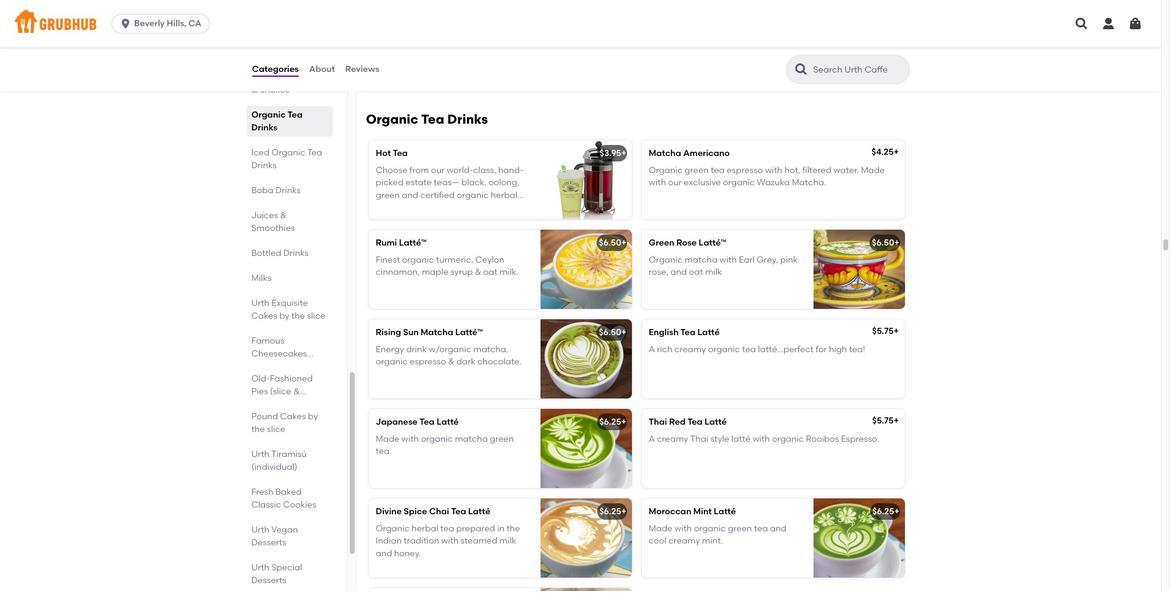 Task type: describe. For each thing, give the bounding box(es) containing it.
+ for energy drink w/organic matcha, organic espresso & dark chocolate.
[[622, 327, 627, 338]]

hot,
[[785, 165, 801, 176]]

urth for urth exquisite cakes by the slice
[[252, 298, 270, 309]]

by inside famous cheesecakes (individual) old-fashioned pies (slice & individual) pound cakes by the slice
[[308, 412, 318, 422]]

urth for urth special desserts
[[252, 563, 270, 573]]

herbal inside choose from our world-class, hand- picked estate teas— black, oolong, green and certified organic herbal infusions.
[[491, 190, 518, 200]]

filtered
[[803, 165, 832, 176]]

organic for blended ice drinks & shakes
[[252, 110, 286, 120]]

categories button
[[252, 48, 300, 91]]

rumi latté™ image
[[541, 230, 632, 309]]

boba
[[252, 185, 274, 196]]

$6.25 for thai
[[600, 417, 622, 427]]

chocolate.
[[478, 357, 522, 367]]

vanilla
[[376, 33, 405, 43]]

urth vegan desserts
[[252, 525, 298, 548]]

latté up style
[[705, 417, 727, 427]]

desserts for vegan
[[252, 538, 287, 548]]

green rose latté™ image
[[814, 230, 905, 309]]

about button
[[309, 48, 336, 91]]

hot
[[376, 148, 391, 158]]

organic inside made with organic matcha green tea.
[[421, 434, 453, 445]]

matcha,
[[474, 345, 509, 355]]

$6.50 + for a rich creamy organic tea latté...perfect for high tea!
[[599, 327, 627, 338]]

tradition
[[404, 536, 440, 547]]

ice
[[431, 50, 443, 61]]

the inside famous cheesecakes (individual) old-fashioned pies (slice & individual) pound cakes by the slice
[[252, 424, 265, 435]]

categories
[[252, 64, 299, 74]]

certified
[[421, 190, 455, 200]]

divine spice chai tea latté
[[376, 507, 491, 517]]

from
[[410, 165, 429, 176]]

$6.25 + for thai red tea latté
[[600, 417, 627, 427]]

a rich creamy organic tea latté...perfect for high tea!
[[649, 345, 866, 355]]

drinks right boba
[[276, 185, 301, 196]]

and inside made with organic green tea and cool creamy mint.
[[770, 524, 787, 534]]

& inside blended ice drinks & shakes
[[252, 85, 258, 95]]

oat for &
[[484, 267, 498, 278]]

class,
[[474, 165, 497, 176]]

fresh baked classic cookies
[[252, 487, 317, 510]]

pink
[[781, 255, 798, 265]]

latté for english tea latté
[[698, 327, 720, 338]]

organic left rooibos on the right bottom of the page
[[772, 434, 804, 445]]

slice inside famous cheesecakes (individual) old-fashioned pies (slice & individual) pound cakes by the slice
[[267, 424, 286, 435]]

organic for green rose latté™
[[649, 255, 683, 265]]

milks
[[252, 273, 272, 284]]

finest organic turmeric, ceylon cinnamon, maple syrup & oat milk.
[[376, 255, 519, 278]]

green inside organic green tea espresso with hot, filtered water. made with our exclusive organic wazuka matcha.
[[685, 165, 709, 176]]

cakes inside famous cheesecakes (individual) old-fashioned pies (slice & individual) pound cakes by the slice
[[280, 412, 306, 422]]

0 horizontal spatial organic tea drinks
[[252, 110, 303, 133]]

rumi latté™
[[376, 238, 427, 248]]

sun
[[403, 327, 419, 338]]

red
[[670, 417, 686, 427]]

japanese
[[376, 417, 418, 427]]

tea inside organic green tea espresso with hot, filtered water. made with our exclusive organic wazuka matcha.
[[711, 165, 725, 176]]

+ for made with organic matcha green tea.
[[622, 417, 627, 427]]

tea.
[[376, 447, 392, 457]]

a for a rich creamy organic tea latté...perfect for high tea!
[[649, 345, 655, 355]]

a creamy thai style latté with organic rooibos espresso.
[[649, 434, 880, 445]]

beverly hills, ca
[[134, 18, 202, 29]]

exclusive
[[684, 178, 721, 188]]

slice inside 'urth exquisite cakes by the slice'
[[307, 311, 326, 321]]

(individual) for famous
[[252, 362, 298, 372]]

Search Urth Caffe search field
[[813, 64, 906, 76]]

pumpkin chai latté image
[[541, 588, 632, 592]]

with inside made with organic green tea and cool creamy mint.
[[675, 524, 692, 534]]

divine spice chai tea latté image
[[541, 499, 632, 578]]

latté
[[732, 434, 751, 445]]

iced organic tea drinks
[[252, 148, 322, 171]]

creamy inside made with organic green tea and cool creamy mint.
[[669, 536, 701, 547]]

a for a creamy thai style latté with organic rooibos espresso.
[[649, 434, 655, 445]]

urth's vanilla ice cream blended with cream and ice.
[[376, 50, 576, 73]]

green inside choose from our world-class, hand- picked estate teas— black, oolong, green and certified organic herbal infusions.
[[376, 190, 400, 200]]

reviews button
[[345, 48, 380, 91]]

latté for japanese tea latté
[[437, 417, 459, 427]]

hand-
[[499, 165, 524, 176]]

exquisite
[[272, 298, 308, 309]]

moroccan mint latté
[[649, 507, 737, 517]]

fashioned
[[270, 374, 313, 384]]

steamed
[[461, 536, 498, 547]]

espresso inside energy drink w/organic matcha, organic espresso & dark chocolate.
[[410, 357, 446, 367]]

famous cheesecakes (individual) old-fashioned pies (slice & individual) pound cakes by the slice
[[252, 336, 318, 435]]

beverly
[[134, 18, 165, 29]]

tea right hot
[[393, 148, 408, 158]]

individual)
[[252, 399, 295, 410]]

& inside famous cheesecakes (individual) old-fashioned pies (slice & individual) pound cakes by the slice
[[294, 387, 300, 397]]

americano
[[684, 148, 730, 158]]

2 cream from the left
[[530, 50, 557, 61]]

organic for matcha americano
[[649, 165, 683, 176]]

black,
[[462, 178, 487, 188]]

+ for made with organic green tea and cool creamy mint.
[[895, 507, 900, 517]]

milk.
[[500, 267, 519, 278]]

$5.75 for a creamy thai style latté with organic rooibos espresso.
[[873, 416, 894, 426]]

moroccan mint latté image
[[814, 499, 905, 578]]

earl
[[739, 255, 755, 265]]

with right latté
[[753, 434, 770, 445]]

urth tiramisú (individual)
[[252, 449, 307, 473]]

iced
[[252, 148, 270, 158]]

green inside made with organic green tea and cool creamy mint.
[[728, 524, 752, 534]]

1 vertical spatial matcha
[[421, 327, 454, 338]]

and inside the urth's vanilla ice cream blended with cream and ice.
[[559, 50, 576, 61]]

organic down english tea latté
[[709, 345, 741, 355]]

1 horizontal spatial latté™
[[456, 327, 483, 338]]

espresso inside organic green tea espresso with hot, filtered water. made with our exclusive organic wazuka matcha.
[[727, 165, 764, 176]]

main navigation navigation
[[0, 0, 1162, 48]]

$5.75 + for a rich creamy organic tea latté...perfect for high tea!
[[873, 326, 899, 337]]

search icon image
[[794, 62, 809, 77]]

matcha americano
[[649, 148, 730, 158]]

+ for organic matcha with earl grey, pink rose, and oat milk
[[895, 238, 900, 248]]

0 vertical spatial thai
[[649, 417, 668, 427]]

in
[[498, 524, 505, 534]]

latté up prepared
[[469, 507, 491, 517]]

pies
[[252, 387, 268, 397]]

$8.25
[[602, 32, 624, 42]]

choose
[[376, 165, 408, 176]]

drinks inside the iced organic tea drinks
[[252, 160, 277, 171]]

ceylon
[[476, 255, 505, 265]]

ca
[[189, 18, 202, 29]]

matcha inside made with organic matcha green tea.
[[455, 434, 488, 445]]

spice
[[404, 507, 427, 517]]

$5.75 for a rich creamy organic tea latté...perfect for high tea!
[[873, 326, 894, 337]]

1 horizontal spatial svg image
[[1129, 16, 1143, 31]]

our inside choose from our world-class, hand- picked estate teas— black, oolong, green and certified organic herbal infusions.
[[431, 165, 445, 176]]

$6.25 for moroccan
[[600, 507, 622, 517]]

with down matcha americano
[[649, 178, 666, 188]]

shakes
[[260, 85, 289, 95]]

matcha inside organic matcha with earl grey, pink rose, and oat milk
[[685, 255, 718, 265]]

svg image inside beverly hills, ca button
[[120, 18, 132, 30]]

tea up made with organic matcha green tea. on the left of the page
[[420, 417, 435, 427]]

tea inside organic herbal tea prepared in the indian tradition with steamed milk and honey.
[[441, 524, 455, 534]]

and inside choose from our world-class, hand- picked estate teas— black, oolong, green and certified organic herbal infusions.
[[402, 190, 419, 200]]

baked
[[276, 487, 302, 498]]

vanilla shake
[[376, 33, 432, 43]]

0 vertical spatial matcha
[[649, 148, 682, 158]]

chai
[[429, 507, 450, 517]]

& inside juices & smoothies
[[280, 210, 287, 221]]

dark
[[457, 357, 476, 367]]

tea inside the iced organic tea drinks
[[308, 148, 322, 158]]

indian
[[376, 536, 402, 547]]

green inside made with organic matcha green tea.
[[490, 434, 514, 445]]

latté...perfect
[[759, 345, 814, 355]]

2 horizontal spatial latté™
[[699, 238, 727, 248]]

vanilla
[[402, 50, 429, 61]]

(slice
[[270, 387, 292, 397]]

honey.
[[394, 549, 421, 559]]

ice
[[288, 72, 300, 82]]

reviews
[[346, 64, 379, 74]]

by inside 'urth exquisite cakes by the slice'
[[280, 311, 290, 321]]

wazuka
[[757, 178, 790, 188]]

w/organic
[[429, 345, 472, 355]]

$6.50 + for organic matcha with earl grey, pink rose, and oat milk
[[599, 238, 627, 248]]

vegan
[[272, 525, 298, 535]]

drinks right bottled
[[284, 248, 309, 259]]

water.
[[834, 165, 860, 176]]

tea down blended ice drinks & shakes
[[288, 110, 303, 120]]

milk inside organic herbal tea prepared in the indian tradition with steamed milk and honey.
[[500, 536, 517, 547]]

with inside organic herbal tea prepared in the indian tradition with steamed milk and honey.
[[442, 536, 459, 547]]

english tea latté
[[649, 327, 720, 338]]

drinks inside organic tea drinks
[[252, 123, 278, 133]]



Task type: vqa. For each thing, say whether or not it's contained in the screenshot.
Via Mia Pizza
no



Task type: locate. For each thing, give the bounding box(es) containing it.
matcha
[[685, 255, 718, 265], [455, 434, 488, 445]]

a left rich
[[649, 345, 655, 355]]

matcha up w/organic
[[421, 327, 454, 338]]

urth inside urth vegan desserts
[[252, 525, 270, 535]]

organic up 'rose,'
[[649, 255, 683, 265]]

tea
[[288, 110, 303, 120], [421, 112, 445, 127], [308, 148, 322, 158], [393, 148, 408, 158], [681, 327, 696, 338], [420, 417, 435, 427], [688, 417, 703, 427], [451, 507, 466, 517]]

1 vertical spatial cakes
[[280, 412, 306, 422]]

1 vertical spatial our
[[669, 178, 682, 188]]

(individual) for urth
[[252, 462, 298, 473]]

the down pound
[[252, 424, 265, 435]]

organic inside choose from our world-class, hand- picked estate teas— black, oolong, green and certified organic herbal infusions.
[[457, 190, 489, 200]]

1 vertical spatial desserts
[[252, 576, 287, 586]]

2 a from the top
[[649, 434, 655, 445]]

1 cream from the left
[[445, 50, 472, 61]]

tea right chai
[[451, 507, 466, 517]]

rose,
[[649, 267, 669, 278]]

latté for moroccan mint latté
[[714, 507, 737, 517]]

organic inside energy drink w/organic matcha, organic espresso & dark chocolate.
[[376, 357, 408, 367]]

style
[[711, 434, 730, 445]]

our
[[431, 165, 445, 176], [669, 178, 682, 188]]

2 $5.75 + from the top
[[873, 416, 899, 426]]

0 horizontal spatial svg image
[[1075, 16, 1090, 31]]

(individual) inside urth tiramisú (individual)
[[252, 462, 298, 473]]

1 horizontal spatial milk
[[706, 267, 722, 278]]

organic tea drinks down shakes
[[252, 110, 303, 133]]

herbal inside organic herbal tea prepared in the indian tradition with steamed milk and honey.
[[412, 524, 439, 534]]

with up wazuka at the top right of the page
[[766, 165, 783, 176]]

desserts inside urth special desserts
[[252, 576, 287, 586]]

$6.50 for a rich creamy organic tea latté...perfect for high tea!
[[599, 327, 622, 338]]

cool
[[649, 536, 667, 547]]

slice down exquisite
[[307, 311, 326, 321]]

0 vertical spatial desserts
[[252, 538, 287, 548]]

3 urth from the top
[[252, 525, 270, 535]]

organic right iced
[[272, 148, 306, 158]]

latté right mint
[[714, 507, 737, 517]]

made for made with organic matcha green tea.
[[376, 434, 400, 445]]

desserts down the 'vegan'
[[252, 538, 287, 548]]

1 vertical spatial the
[[252, 424, 265, 435]]

+ for organic herbal tea prepared in the indian tradition with steamed milk and honey.
[[622, 507, 627, 517]]

1 horizontal spatial matcha
[[649, 148, 682, 158]]

2 horizontal spatial made
[[862, 165, 885, 176]]

0 vertical spatial our
[[431, 165, 445, 176]]

$6.25 + for moroccan mint latté
[[600, 507, 627, 517]]

with down moroccan mint latté
[[675, 524, 692, 534]]

oat inside organic matcha with earl grey, pink rose, and oat milk
[[689, 267, 704, 278]]

cakes down individual)
[[280, 412, 306, 422]]

estate
[[406, 178, 432, 188]]

creamy right cool
[[669, 536, 701, 547]]

organic herbal tea prepared in the indian tradition with steamed milk and honey.
[[376, 524, 520, 559]]

$6.25 +
[[600, 417, 627, 427], [600, 507, 627, 517], [873, 507, 900, 517]]

+ for finest organic turmeric, ceylon cinnamon, maple syrup & oat milk.
[[622, 238, 627, 248]]

latté right english
[[698, 327, 720, 338]]

rising sun matcha latté™ image
[[541, 319, 632, 399]]

urth special desserts
[[252, 563, 302, 586]]

oat inside finest organic turmeric, ceylon cinnamon, maple syrup & oat milk.
[[484, 267, 498, 278]]

0 horizontal spatial herbal
[[412, 524, 439, 534]]

matcha down the green rose latté™
[[685, 255, 718, 265]]

1 horizontal spatial cream
[[530, 50, 557, 61]]

$5.75 + for a creamy thai style latté with organic rooibos espresso.
[[873, 416, 899, 426]]

0 horizontal spatial milk
[[500, 536, 517, 547]]

organic inside organic matcha with earl grey, pink rose, and oat milk
[[649, 255, 683, 265]]

the
[[292, 311, 305, 321], [252, 424, 265, 435], [507, 524, 520, 534]]

espresso up wazuka at the top right of the page
[[727, 165, 764, 176]]

organic up hot tea
[[366, 112, 419, 127]]

latté up made with organic matcha green tea. on the left of the page
[[437, 417, 459, 427]]

cream
[[445, 50, 472, 61], [530, 50, 557, 61]]

drinks down iced
[[252, 160, 277, 171]]

cream down main navigation navigation at the top of the page
[[530, 50, 557, 61]]

cookies
[[283, 500, 317, 510]]

1 vertical spatial matcha
[[455, 434, 488, 445]]

rooibos
[[806, 434, 840, 445]]

green rose latté™
[[649, 238, 727, 248]]

4 urth from the top
[[252, 563, 270, 573]]

0 vertical spatial slice
[[307, 311, 326, 321]]

cakes inside 'urth exquisite cakes by the slice'
[[252, 311, 277, 321]]

organic inside organic green tea espresso with hot, filtered water. made with our exclusive organic wazuka matcha.
[[723, 178, 755, 188]]

thai left red on the bottom of page
[[649, 417, 668, 427]]

made for made with organic green tea and cool creamy mint.
[[649, 524, 673, 534]]

urth inside urth special desserts
[[252, 563, 270, 573]]

made inside organic green tea espresso with hot, filtered water. made with our exclusive organic wazuka matcha.
[[862, 165, 885, 176]]

maple
[[422, 267, 449, 278]]

desserts
[[252, 538, 287, 548], [252, 576, 287, 586]]

1 (individual) from the top
[[252, 362, 298, 372]]

0 vertical spatial matcha
[[685, 255, 718, 265]]

organic matcha with earl grey, pink rose, and oat milk
[[649, 255, 798, 278]]

organic down shakes
[[252, 110, 286, 120]]

with left earl
[[720, 255, 737, 265]]

made inside made with organic matcha green tea.
[[376, 434, 400, 445]]

1 vertical spatial by
[[308, 412, 318, 422]]

latté™ right rumi
[[399, 238, 427, 248]]

1 urth from the top
[[252, 298, 270, 309]]

0 vertical spatial the
[[292, 311, 305, 321]]

0 horizontal spatial made
[[376, 434, 400, 445]]

and inside organic matcha with earl grey, pink rose, and oat milk
[[671, 267, 687, 278]]

organic inside organic herbal tea prepared in the indian tradition with steamed milk and honey.
[[376, 524, 410, 534]]

0 vertical spatial a
[[649, 345, 655, 355]]

+
[[894, 147, 899, 157], [622, 148, 627, 158], [622, 238, 627, 248], [895, 238, 900, 248], [894, 326, 899, 337], [622, 327, 627, 338], [894, 416, 899, 426], [622, 417, 627, 427], [622, 507, 627, 517], [895, 507, 900, 517]]

with inside organic matcha with earl grey, pink rose, and oat milk
[[720, 255, 737, 265]]

made inside made with organic green tea and cool creamy mint.
[[649, 524, 673, 534]]

the inside 'urth exquisite cakes by the slice'
[[292, 311, 305, 321]]

latté™ up w/organic
[[456, 327, 483, 338]]

with right blended
[[511, 50, 528, 61]]

0 horizontal spatial cream
[[445, 50, 472, 61]]

hot tea
[[376, 148, 408, 158]]

2 (individual) from the top
[[252, 462, 298, 473]]

(individual) down tiramisú
[[252, 462, 298, 473]]

0 horizontal spatial our
[[431, 165, 445, 176]]

1 horizontal spatial by
[[308, 412, 318, 422]]

organic tea drinks up hot tea
[[366, 112, 488, 127]]

1 vertical spatial slice
[[267, 424, 286, 435]]

made up cool
[[649, 524, 673, 534]]

1 vertical spatial a
[[649, 434, 655, 445]]

rising
[[376, 327, 401, 338]]

1 horizontal spatial espresso
[[727, 165, 764, 176]]

organic down japanese tea latté on the bottom
[[421, 434, 453, 445]]

herbal up tradition
[[412, 524, 439, 534]]

blended
[[252, 72, 286, 82]]

0 vertical spatial cakes
[[252, 311, 277, 321]]

organic inside organic green tea espresso with hot, filtered water. made with our exclusive organic wazuka matcha.
[[649, 165, 683, 176]]

urth inside urth tiramisú (individual)
[[252, 449, 270, 460]]

slice
[[307, 311, 326, 321], [267, 424, 286, 435]]

tea inside made with organic green tea and cool creamy mint.
[[755, 524, 768, 534]]

0 horizontal spatial espresso
[[410, 357, 446, 367]]

0 horizontal spatial matcha
[[455, 434, 488, 445]]

1 horizontal spatial matcha
[[685, 255, 718, 265]]

tea up from
[[421, 112, 445, 127]]

1 horizontal spatial made
[[649, 524, 673, 534]]

and inside organic herbal tea prepared in the indian tradition with steamed milk and honey.
[[376, 549, 392, 559]]

milk
[[706, 267, 722, 278], [500, 536, 517, 547]]

world-
[[447, 165, 474, 176]]

organic left wazuka at the top right of the page
[[723, 178, 755, 188]]

with right tradition
[[442, 536, 459, 547]]

$6.50
[[599, 238, 622, 248], [873, 238, 895, 248], [599, 327, 622, 338]]

japanese tea latté image
[[541, 409, 632, 488]]

1 svg image from the left
[[1075, 16, 1090, 31]]

with inside the urth's vanilla ice cream blended with cream and ice.
[[511, 50, 528, 61]]

creamy down english tea latté
[[675, 345, 707, 355]]

made down '$4.25'
[[862, 165, 885, 176]]

cakes up famous
[[252, 311, 277, 321]]

$4.25 +
[[872, 147, 899, 157]]

1 vertical spatial espresso
[[410, 357, 446, 367]]

drinks up iced
[[252, 123, 278, 133]]

1 $5.75 + from the top
[[873, 326, 899, 337]]

1 desserts from the top
[[252, 538, 287, 548]]

1 horizontal spatial slice
[[307, 311, 326, 321]]

latté™ up organic matcha with earl grey, pink rose, and oat milk on the right top of page
[[699, 238, 727, 248]]

1 oat from the left
[[484, 267, 498, 278]]

$6.50 for organic matcha with earl grey, pink rose, and oat milk
[[599, 238, 622, 248]]

with inside made with organic matcha green tea.
[[402, 434, 419, 445]]

+ for choose from our world-class, hand- picked estate teas— black, oolong, green and certified organic herbal infusions.
[[622, 148, 627, 158]]

a down the thai red tea latté
[[649, 434, 655, 445]]

organic green tea espresso with hot, filtered water. made with our exclusive organic wazuka matcha.
[[649, 165, 885, 188]]

herbal
[[491, 190, 518, 200], [412, 524, 439, 534]]

latté™
[[399, 238, 427, 248], [699, 238, 727, 248], [456, 327, 483, 338]]

urth for urth vegan desserts
[[252, 525, 270, 535]]

0 horizontal spatial the
[[252, 424, 265, 435]]

with down japanese tea latté on the bottom
[[402, 434, 419, 445]]

1 horizontal spatial svg image
[[1102, 16, 1117, 31]]

organic
[[723, 178, 755, 188], [457, 190, 489, 200], [402, 255, 434, 265], [709, 345, 741, 355], [376, 357, 408, 367], [421, 434, 453, 445], [772, 434, 804, 445], [694, 524, 726, 534]]

urth down milks on the top left
[[252, 298, 270, 309]]

drinks inside blended ice drinks & shakes
[[302, 72, 328, 82]]

old-
[[252, 374, 270, 384]]

espresso.
[[842, 434, 880, 445]]

made up tea.
[[376, 434, 400, 445]]

oat
[[484, 267, 498, 278], [689, 267, 704, 278]]

hot tea image
[[541, 140, 632, 219]]

rose
[[677, 238, 697, 248]]

matcha left americano
[[649, 148, 682, 158]]

0 horizontal spatial svg image
[[120, 18, 132, 30]]

the down exquisite
[[292, 311, 305, 321]]

1 horizontal spatial organic tea drinks
[[366, 112, 488, 127]]

milk down in
[[500, 536, 517, 547]]

$3.95 +
[[600, 148, 627, 158]]

finest
[[376, 255, 400, 265]]

tiramisú
[[272, 449, 307, 460]]

0 horizontal spatial slice
[[267, 424, 286, 435]]

1 vertical spatial $5.75 +
[[873, 416, 899, 426]]

organic inside finest organic turmeric, ceylon cinnamon, maple syrup & oat milk.
[[402, 255, 434, 265]]

creamy down red on the bottom of page
[[657, 434, 689, 445]]

& up smoothies
[[280, 210, 287, 221]]

made with organic green tea and cool creamy mint.
[[649, 524, 787, 547]]

organic inside made with organic green tea and cool creamy mint.
[[694, 524, 726, 534]]

1 vertical spatial milk
[[500, 536, 517, 547]]

juices & smoothies
[[252, 210, 295, 234]]

urth left the 'vegan'
[[252, 525, 270, 535]]

made with organic matcha green tea.
[[376, 434, 514, 457]]

tea right red on the bottom of page
[[688, 417, 703, 427]]

the inside organic herbal tea prepared in the indian tradition with steamed milk and honey.
[[507, 524, 520, 534]]

boba drinks
[[252, 185, 301, 196]]

thai red tea latté
[[649, 417, 727, 427]]

mint
[[694, 507, 712, 517]]

& inside energy drink w/organic matcha, organic espresso & dark chocolate.
[[448, 357, 455, 367]]

0 vertical spatial $5.75
[[873, 326, 894, 337]]

green
[[649, 238, 675, 248]]

urth for urth tiramisú (individual)
[[252, 449, 270, 460]]

2 vertical spatial made
[[649, 524, 673, 534]]

organic inside the iced organic tea drinks
[[272, 148, 306, 158]]

$3.95
[[600, 148, 622, 158]]

bottled
[[252, 248, 282, 259]]

organic inside organic tea drinks
[[252, 110, 286, 120]]

milk down the green rose latté™
[[706, 267, 722, 278]]

2 horizontal spatial the
[[507, 524, 520, 534]]

for
[[816, 345, 827, 355]]

0 vertical spatial creamy
[[675, 345, 707, 355]]

2 desserts from the top
[[252, 576, 287, 586]]

slice down pound
[[267, 424, 286, 435]]

2 oat from the left
[[689, 267, 704, 278]]

oolong,
[[489, 178, 520, 188]]

drink
[[406, 345, 427, 355]]

1 horizontal spatial the
[[292, 311, 305, 321]]

1 vertical spatial thai
[[691, 434, 709, 445]]

thai left style
[[691, 434, 709, 445]]

urth left tiramisú
[[252, 449, 270, 460]]

2 urth from the top
[[252, 449, 270, 460]]

1 vertical spatial (individual)
[[252, 462, 298, 473]]

high
[[829, 345, 848, 355]]

$5.75
[[873, 326, 894, 337], [873, 416, 894, 426]]

cheesecakes
[[252, 349, 307, 359]]

0 horizontal spatial cakes
[[252, 311, 277, 321]]

japanese tea latté
[[376, 417, 459, 427]]

1 vertical spatial $5.75
[[873, 416, 894, 426]]

(individual) inside famous cheesecakes (individual) old-fashioned pies (slice & individual) pound cakes by the slice
[[252, 362, 298, 372]]

cream right ice
[[445, 50, 472, 61]]

by down exquisite
[[280, 311, 290, 321]]

organic up maple
[[402, 255, 434, 265]]

1 horizontal spatial thai
[[691, 434, 709, 445]]

svg image
[[1129, 16, 1143, 31], [120, 18, 132, 30]]

0 vertical spatial by
[[280, 311, 290, 321]]

2 $5.75 from the top
[[873, 416, 894, 426]]

2 vertical spatial the
[[507, 524, 520, 534]]

2 svg image from the left
[[1102, 16, 1117, 31]]

1 vertical spatial creamy
[[657, 434, 689, 445]]

latté
[[698, 327, 720, 338], [437, 417, 459, 427], [705, 417, 727, 427], [469, 507, 491, 517], [714, 507, 737, 517]]

0 vertical spatial made
[[862, 165, 885, 176]]

infusions.
[[376, 203, 414, 213]]

rising sun matcha latté™
[[376, 327, 483, 338]]

svg image
[[1075, 16, 1090, 31], [1102, 16, 1117, 31]]

desserts inside urth vegan desserts
[[252, 538, 287, 548]]

0 vertical spatial (individual)
[[252, 362, 298, 372]]

& down w/organic
[[448, 357, 455, 367]]

drinks up world- in the left of the page
[[448, 112, 488, 127]]

0 vertical spatial milk
[[706, 267, 722, 278]]

1 vertical spatial made
[[376, 434, 400, 445]]

organic down black,
[[457, 190, 489, 200]]

urth left special
[[252, 563, 270, 573]]

& down the blended
[[252, 85, 258, 95]]

1 $5.75 from the top
[[873, 326, 894, 337]]

drinks right the ice
[[302, 72, 328, 82]]

tea right english
[[681, 327, 696, 338]]

energy
[[376, 345, 404, 355]]

oat down the green rose latté™
[[689, 267, 704, 278]]

0 vertical spatial espresso
[[727, 165, 764, 176]]

oat down ceylon
[[484, 267, 498, 278]]

& inside finest organic turmeric, ceylon cinnamon, maple syrup & oat milk.
[[475, 267, 482, 278]]

tea right iced
[[308, 148, 322, 158]]

syrup
[[451, 267, 473, 278]]

desserts down special
[[252, 576, 287, 586]]

(individual)
[[252, 362, 298, 372], [252, 462, 298, 473]]

1 vertical spatial herbal
[[412, 524, 439, 534]]

grey,
[[757, 255, 779, 265]]

0 horizontal spatial by
[[280, 311, 290, 321]]

organic down matcha americano
[[649, 165, 683, 176]]

0 horizontal spatial matcha
[[421, 327, 454, 338]]

choose from our world-class, hand- picked estate teas— black, oolong, green and certified organic herbal infusions.
[[376, 165, 524, 213]]

0 vertical spatial $5.75 +
[[873, 326, 899, 337]]

& down fashioned
[[294, 387, 300, 397]]

0 horizontal spatial oat
[[484, 267, 498, 278]]

a
[[649, 345, 655, 355], [649, 434, 655, 445]]

& right syrup on the top of the page
[[475, 267, 482, 278]]

0 horizontal spatial thai
[[649, 417, 668, 427]]

organic for divine spice chai tea latté
[[376, 524, 410, 534]]

urth inside 'urth exquisite cakes by the slice'
[[252, 298, 270, 309]]

1 horizontal spatial our
[[669, 178, 682, 188]]

ice.
[[376, 63, 390, 73]]

our up teas—
[[431, 165, 445, 176]]

1 horizontal spatial cakes
[[280, 412, 306, 422]]

desserts for special
[[252, 576, 287, 586]]

1 horizontal spatial herbal
[[491, 190, 518, 200]]

0 vertical spatial herbal
[[491, 190, 518, 200]]

and
[[559, 50, 576, 61], [402, 190, 419, 200], [671, 267, 687, 278], [770, 524, 787, 534], [376, 549, 392, 559]]

organic up mint.
[[694, 524, 726, 534]]

1 horizontal spatial oat
[[689, 267, 704, 278]]

2 vertical spatial creamy
[[669, 536, 701, 547]]

organic down energy
[[376, 357, 408, 367]]

special
[[272, 563, 302, 573]]

by down fashioned
[[308, 412, 318, 422]]

herbal down oolong,
[[491, 190, 518, 200]]

milk inside organic matcha with earl grey, pink rose, and oat milk
[[706, 267, 722, 278]]

the right in
[[507, 524, 520, 534]]

our left 'exclusive'
[[669, 178, 682, 188]]

bottled drinks
[[252, 248, 309, 259]]

espresso down the drink
[[410, 357, 446, 367]]

matcha down japanese tea latté on the bottom
[[455, 434, 488, 445]]

0 horizontal spatial latté™
[[399, 238, 427, 248]]

oat for and
[[689, 267, 704, 278]]

our inside organic green tea espresso with hot, filtered water. made with our exclusive organic wazuka matcha.
[[669, 178, 682, 188]]

1 a from the top
[[649, 345, 655, 355]]

(individual) down 'cheesecakes'
[[252, 362, 298, 372]]

organic up indian
[[376, 524, 410, 534]]



